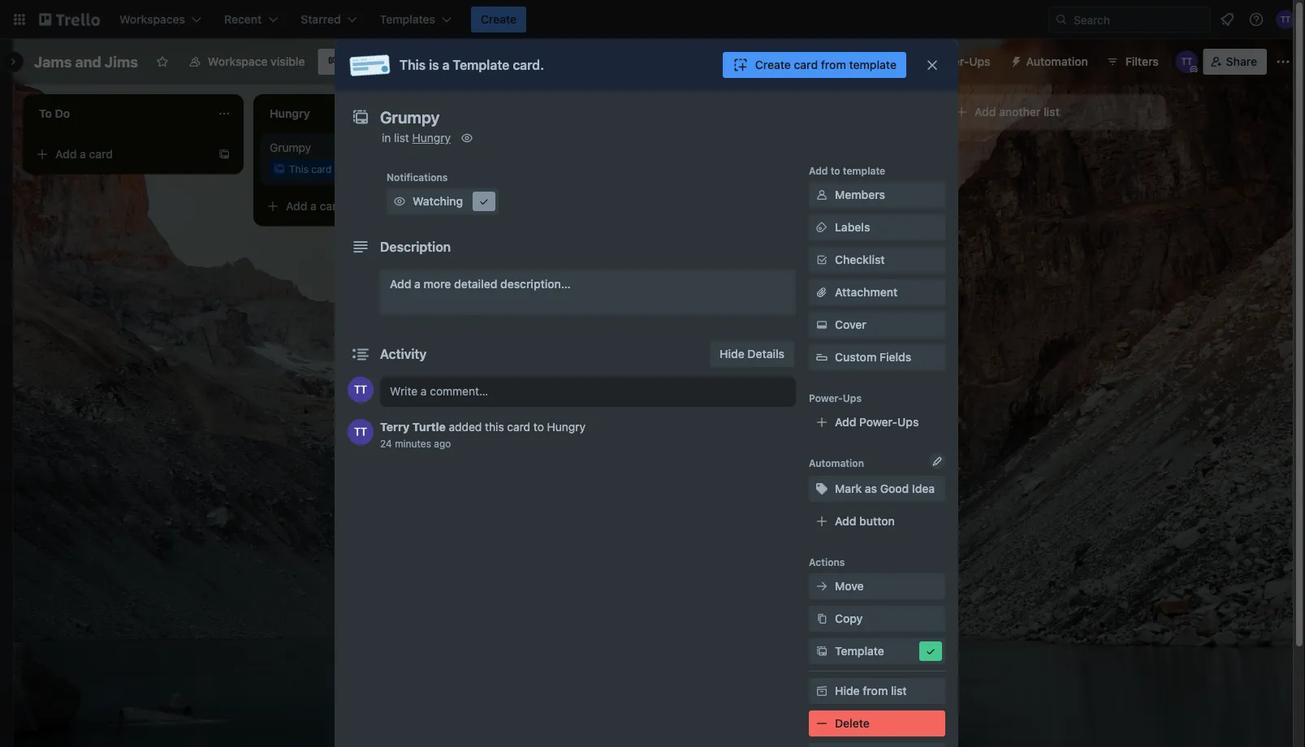 Task type: locate. For each thing, give the bounding box(es) containing it.
workspace visible button
[[179, 49, 315, 75]]

mark as good idea
[[835, 482, 935, 495]]

1 vertical spatial power-ups
[[809, 392, 862, 404]]

0 vertical spatial this
[[400, 57, 426, 73]]

sm image inside the move link
[[814, 578, 830, 595]]

jams
[[34, 53, 72, 70]]

this
[[400, 57, 426, 73], [289, 163, 309, 175]]

0 horizontal spatial power-
[[809, 392, 843, 404]]

automation up mark
[[809, 457, 864, 469]]

ups inside the power-ups button
[[969, 55, 991, 68]]

list right in
[[394, 131, 409, 145]]

template
[[849, 58, 897, 71], [843, 165, 885, 176]]

sm image right create from template… image
[[476, 193, 492, 210]]

0 horizontal spatial terry turtle (terryturtle) image
[[348, 377, 374, 403]]

1 horizontal spatial hide
[[835, 684, 860, 698]]

1 horizontal spatial is
[[429, 57, 439, 73]]

1 vertical spatial hide
[[835, 684, 860, 698]]

0 vertical spatial hide
[[720, 347, 745, 361]]

labels
[[835, 221, 870, 234]]

and
[[75, 53, 101, 70]]

1 vertical spatial terry turtle (terryturtle) image
[[348, 419, 374, 445]]

add a card button for create from template… image
[[260, 193, 442, 219]]

terry turtle (terryturtle) image left 24
[[348, 419, 374, 445]]

sm image inside automation button
[[1004, 49, 1026, 71]]

0 horizontal spatial list
[[394, 131, 409, 145]]

automation inside automation button
[[1026, 55, 1088, 68]]

0 vertical spatial power-ups
[[931, 55, 991, 68]]

sm image down the add to template
[[814, 187, 830, 203]]

list right another
[[1044, 105, 1060, 119]]

0 vertical spatial list
[[1044, 105, 1060, 119]]

hungry down write a comment text box
[[547, 420, 586, 434]]

terry turtle (terryturtle) image
[[1276, 10, 1296, 29], [348, 377, 374, 403]]

1 horizontal spatial add a card button
[[260, 193, 442, 219]]

0 horizontal spatial to
[[534, 420, 544, 434]]

0 vertical spatial terry turtle (terryturtle) image
[[1176, 50, 1199, 73]]

1 vertical spatial hungry
[[547, 420, 586, 434]]

0 horizontal spatial hungry
[[412, 131, 451, 145]]

create inside the create card from template button
[[755, 58, 791, 71]]

automation
[[1026, 55, 1088, 68], [809, 457, 864, 469]]

template inside "button"
[[835, 645, 885, 658]]

workspace visible
[[208, 55, 305, 68]]

1 vertical spatial add a card
[[286, 199, 344, 213]]

sm image for move
[[814, 578, 830, 595]]

copy link
[[809, 606, 945, 632]]

cover
[[835, 318, 867, 331]]

0 horizontal spatial add a card
[[55, 147, 113, 161]]

0 vertical spatial template
[[849, 58, 897, 71]]

0 horizontal spatial from
[[821, 58, 846, 71]]

checklist link
[[809, 247, 945, 273]]

1 horizontal spatial add a card
[[286, 199, 344, 213]]

is down grumpy 'link'
[[334, 163, 342, 175]]

0 vertical spatial create
[[481, 13, 517, 26]]

ups up add power-ups
[[843, 392, 862, 404]]

0 vertical spatial from
[[821, 58, 846, 71]]

to up members
[[831, 165, 840, 176]]

1 horizontal spatial template
[[835, 645, 885, 658]]

to
[[831, 165, 840, 176], [534, 420, 544, 434]]

more
[[424, 277, 451, 291]]

terry turtle (terryturtle) image
[[1176, 50, 1199, 73], [348, 419, 374, 445]]

a
[[442, 57, 450, 73], [80, 147, 86, 161], [345, 163, 350, 175], [310, 199, 317, 213], [414, 277, 421, 291]]

template left "card."
[[453, 57, 510, 73]]

template
[[453, 57, 510, 73], [835, 645, 885, 658]]

sm image for checklist
[[814, 252, 830, 268]]

mark
[[835, 482, 862, 495]]

list up the delete link
[[891, 684, 907, 698]]

0 horizontal spatial add a card button
[[29, 141, 211, 167]]

terry turtle (terryturtle) image right filters
[[1176, 50, 1199, 73]]

0 horizontal spatial is
[[334, 163, 342, 175]]

sm image
[[814, 187, 830, 203], [476, 193, 492, 210], [814, 219, 830, 236], [814, 252, 830, 268], [814, 716, 830, 732]]

1 vertical spatial this
[[289, 163, 309, 175]]

customize views image
[[395, 54, 412, 70]]

show menu image
[[1275, 54, 1292, 70]]

create
[[481, 13, 517, 26], [755, 58, 791, 71]]

power-ups button
[[899, 49, 1000, 75]]

0 vertical spatial to
[[831, 165, 840, 176]]

hungry up the notifications
[[412, 131, 451, 145]]

hide for hide from list
[[835, 684, 860, 698]]

1 horizontal spatial create
[[755, 58, 791, 71]]

in
[[382, 131, 391, 145]]

terry turtle added this card to hungry 24 minutes ago
[[380, 420, 586, 449]]

open information menu image
[[1248, 11, 1265, 28]]

0 notifications image
[[1218, 10, 1237, 29]]

add
[[975, 105, 996, 119], [55, 147, 77, 161], [809, 165, 828, 176], [286, 199, 307, 213], [390, 277, 411, 291], [835, 415, 857, 429], [835, 515, 857, 528]]

filters
[[1126, 55, 1159, 68]]

sm image for hide from list
[[814, 683, 830, 699]]

hide inside "link"
[[720, 347, 745, 361]]

create inside the create button
[[481, 13, 517, 26]]

1 vertical spatial template
[[835, 645, 885, 658]]

0 vertical spatial template
[[453, 57, 510, 73]]

template down copy
[[835, 645, 885, 658]]

1 horizontal spatial to
[[831, 165, 840, 176]]

0 vertical spatial terry turtle (terryturtle) image
[[1276, 10, 1296, 29]]

ups up add another list
[[969, 55, 991, 68]]

share button
[[1204, 49, 1267, 75]]

ups
[[969, 55, 991, 68], [843, 392, 862, 404], [898, 415, 919, 429]]

sm image left delete
[[814, 716, 830, 732]]

add a card for create from template… image
[[286, 199, 344, 213]]

added
[[449, 420, 482, 434]]

list
[[1044, 105, 1060, 119], [394, 131, 409, 145], [891, 684, 907, 698]]

list for add another list
[[1044, 105, 1060, 119]]

good
[[880, 482, 909, 495]]

hungry
[[412, 131, 451, 145], [547, 420, 586, 434]]

template button
[[809, 638, 945, 664]]

hungry link
[[412, 131, 451, 145]]

add another list
[[975, 105, 1060, 119]]

button
[[859, 515, 895, 528]]

0 vertical spatial is
[[429, 57, 439, 73]]

list for hide from list
[[891, 684, 907, 698]]

automation down 'search' image
[[1026, 55, 1088, 68]]

0 horizontal spatial terry turtle (terryturtle) image
[[348, 419, 374, 445]]

sm image
[[1004, 49, 1026, 71], [459, 130, 475, 146], [392, 193, 408, 210], [814, 317, 830, 333], [814, 481, 830, 497], [814, 578, 830, 595], [814, 611, 830, 627], [814, 643, 830, 660], [923, 643, 939, 660], [814, 683, 830, 699]]

move link
[[809, 573, 945, 599]]

template up members
[[843, 165, 885, 176]]

1 horizontal spatial automation
[[1026, 55, 1088, 68]]

None text field
[[372, 102, 908, 132]]

add power-ups
[[835, 415, 919, 429]]

create card from template button
[[723, 52, 906, 78]]

is right 'customize views' icon
[[429, 57, 439, 73]]

sm image inside labels 'link'
[[814, 219, 830, 236]]

power-
[[931, 55, 969, 68], [809, 392, 843, 404], [859, 415, 898, 429]]

checklist
[[835, 253, 885, 266]]

add inside "button"
[[835, 515, 857, 528]]

from
[[821, 58, 846, 71], [863, 684, 888, 698]]

automation button
[[1004, 49, 1098, 75]]

sm image inside 'cover' link
[[814, 317, 830, 333]]

members link
[[809, 182, 945, 208]]

add button
[[835, 515, 895, 528]]

sm image inside members 'link'
[[814, 187, 830, 203]]

create from template… image
[[218, 148, 231, 161]]

sm image inside copy link
[[814, 611, 830, 627]]

sm image for template
[[814, 643, 830, 660]]

power-ups
[[931, 55, 991, 68], [809, 392, 862, 404]]

0 vertical spatial add a card
[[55, 147, 113, 161]]

2 vertical spatial power-
[[859, 415, 898, 429]]

1 horizontal spatial list
[[891, 684, 907, 698]]

0 horizontal spatial ups
[[843, 392, 862, 404]]

sm image inside checklist link
[[814, 252, 830, 268]]

sm image inside the mark as good idea 'button'
[[814, 481, 830, 497]]

add a card
[[55, 147, 113, 161], [286, 199, 344, 213]]

card
[[794, 58, 818, 71], [89, 147, 113, 161], [311, 163, 332, 175], [320, 199, 344, 213], [507, 420, 531, 434]]

1 vertical spatial from
[[863, 684, 888, 698]]

0 horizontal spatial create
[[481, 13, 517, 26]]

to inside terry turtle added this card to hungry 24 minutes ago
[[534, 420, 544, 434]]

board link
[[318, 49, 387, 75]]

1 horizontal spatial power-ups
[[931, 55, 991, 68]]

Search field
[[1068, 7, 1210, 32]]

0 horizontal spatial template
[[453, 57, 510, 73]]

0 vertical spatial ups
[[969, 55, 991, 68]]

sm image inside watching button
[[392, 193, 408, 210]]

0 vertical spatial add a card button
[[29, 141, 211, 167]]

1 vertical spatial power-
[[809, 392, 843, 404]]

terry
[[380, 420, 410, 434]]

sm image for automation
[[1004, 49, 1026, 71]]

1 horizontal spatial hungry
[[547, 420, 586, 434]]

sm image left labels
[[814, 219, 830, 236]]

2 horizontal spatial power-
[[931, 55, 969, 68]]

sm image for copy
[[814, 611, 830, 627]]

this card is a template.
[[289, 163, 396, 175]]

template left the power-ups button
[[849, 58, 897, 71]]

ups down fields
[[898, 415, 919, 429]]

1 vertical spatial to
[[534, 420, 544, 434]]

0 vertical spatial power-
[[931, 55, 969, 68]]

is
[[429, 57, 439, 73], [334, 163, 342, 175]]

create button
[[471, 6, 526, 32]]

2 vertical spatial ups
[[898, 415, 919, 429]]

add a card button
[[29, 141, 211, 167], [260, 193, 442, 219]]

create for create card from template
[[755, 58, 791, 71]]

power-ups up add another list
[[931, 55, 991, 68]]

this right board
[[400, 57, 426, 73]]

1 horizontal spatial this
[[400, 57, 426, 73]]

hide left 'details'
[[720, 347, 745, 361]]

sm image inside the delete link
[[814, 716, 830, 732]]

1 horizontal spatial terry turtle (terryturtle) image
[[1176, 50, 1199, 73]]

0 horizontal spatial automation
[[809, 457, 864, 469]]

hide up delete
[[835, 684, 860, 698]]

power-ups down custom
[[809, 392, 862, 404]]

0 horizontal spatial this
[[289, 163, 309, 175]]

hide details link
[[710, 341, 794, 367]]

1 vertical spatial create
[[755, 58, 791, 71]]

sm image inside hide from list link
[[814, 683, 830, 699]]

list inside button
[[1044, 105, 1060, 119]]

custom fields
[[835, 350, 911, 364]]

2 horizontal spatial ups
[[969, 55, 991, 68]]

add to template
[[809, 165, 885, 176]]

to right this
[[534, 420, 544, 434]]

1 vertical spatial automation
[[809, 457, 864, 469]]

sm image left the checklist
[[814, 252, 830, 268]]

2 vertical spatial list
[[891, 684, 907, 698]]

1 vertical spatial add a card button
[[260, 193, 442, 219]]

1 horizontal spatial ups
[[898, 415, 919, 429]]

0 vertical spatial automation
[[1026, 55, 1088, 68]]

0 horizontal spatial hide
[[720, 347, 745, 361]]

2 horizontal spatial list
[[1044, 105, 1060, 119]]

this down grumpy
[[289, 163, 309, 175]]



Task type: describe. For each thing, give the bounding box(es) containing it.
attachment
[[835, 286, 898, 299]]

hide from list link
[[809, 678, 945, 704]]

notifications
[[387, 171, 448, 183]]

in list hungry
[[382, 131, 451, 145]]

hide from list
[[835, 684, 907, 698]]

star or unstar board image
[[156, 55, 169, 68]]

this for this is a template card.
[[400, 57, 426, 73]]

delete
[[835, 717, 870, 730]]

fields
[[880, 350, 911, 364]]

idea
[[912, 482, 935, 495]]

mark as good idea button
[[809, 476, 945, 502]]

sm image inside watching button
[[476, 193, 492, 210]]

description…
[[500, 277, 571, 291]]

1 horizontal spatial from
[[863, 684, 888, 698]]

another
[[999, 105, 1041, 119]]

card inside button
[[794, 58, 818, 71]]

primary element
[[0, 0, 1305, 39]]

create card from template
[[755, 58, 897, 71]]

move
[[835, 580, 864, 593]]

members
[[835, 188, 885, 201]]

24
[[380, 438, 392, 449]]

Board name text field
[[26, 49, 146, 75]]

add a more detailed description… link
[[380, 270, 796, 315]]

create from template… image
[[448, 200, 461, 213]]

template inside button
[[849, 58, 897, 71]]

1 horizontal spatial terry turtle (terryturtle) image
[[1276, 10, 1296, 29]]

ups inside add power-ups link
[[898, 415, 919, 429]]

from inside button
[[821, 58, 846, 71]]

1 vertical spatial is
[[334, 163, 342, 175]]

template.
[[353, 163, 396, 175]]

power- inside button
[[931, 55, 969, 68]]

grumpy link
[[270, 140, 458, 156]]

this is a template card.
[[400, 57, 544, 73]]

add button button
[[809, 508, 945, 534]]

hide details
[[720, 347, 785, 361]]

jims
[[105, 53, 138, 70]]

card inside terry turtle added this card to hungry 24 minutes ago
[[507, 420, 531, 434]]

jams and jims
[[34, 53, 138, 70]]

1 vertical spatial list
[[394, 131, 409, 145]]

sm image for delete
[[814, 716, 830, 732]]

copy
[[835, 612, 863, 625]]

as
[[865, 482, 877, 495]]

add a more detailed description…
[[390, 277, 571, 291]]

grumpy
[[270, 141, 311, 154]]

activity
[[380, 346, 427, 362]]

hide for hide details
[[720, 347, 745, 361]]

filters button
[[1101, 49, 1164, 75]]

watching button
[[387, 188, 499, 214]]

details
[[748, 347, 785, 361]]

description
[[380, 239, 451, 255]]

switch to… image
[[11, 11, 28, 28]]

1 vertical spatial terry turtle (terryturtle) image
[[348, 377, 374, 403]]

1 vertical spatial ups
[[843, 392, 862, 404]]

this
[[485, 420, 504, 434]]

a inside add a more detailed description… link
[[414, 277, 421, 291]]

24 minutes ago link
[[380, 438, 451, 449]]

delete link
[[809, 711, 945, 737]]

detailed
[[454, 277, 497, 291]]

power-ups inside button
[[931, 55, 991, 68]]

card.
[[513, 57, 544, 73]]

Write a comment text field
[[380, 377, 796, 406]]

sm image for labels
[[814, 219, 830, 236]]

board
[[346, 55, 377, 68]]

create for create
[[481, 13, 517, 26]]

1 horizontal spatial power-
[[859, 415, 898, 429]]

workspace
[[208, 55, 268, 68]]

visible
[[271, 55, 305, 68]]

custom
[[835, 350, 877, 364]]

search image
[[1055, 13, 1068, 26]]

add inside button
[[975, 105, 996, 119]]

share
[[1226, 55, 1257, 68]]

sm image for members
[[814, 187, 830, 203]]

custom fields button
[[809, 349, 945, 366]]

cover link
[[809, 312, 945, 338]]

actions
[[809, 556, 845, 568]]

hungry inside terry turtle added this card to hungry 24 minutes ago
[[547, 420, 586, 434]]

ago
[[434, 438, 451, 449]]

add power-ups link
[[809, 409, 945, 435]]

1 vertical spatial template
[[843, 165, 885, 176]]

add a card button for create from template… icon
[[29, 141, 211, 167]]

labels link
[[809, 214, 945, 240]]

sm image for cover
[[814, 317, 830, 333]]

minutes
[[395, 438, 431, 449]]

add a card for create from template… icon
[[55, 147, 113, 161]]

turtle
[[412, 420, 446, 434]]

this for this card is a template.
[[289, 163, 309, 175]]

0 vertical spatial hungry
[[412, 131, 451, 145]]

sm image for watching
[[392, 193, 408, 210]]

0 horizontal spatial power-ups
[[809, 392, 862, 404]]

attachment button
[[809, 279, 945, 305]]

add another list button
[[945, 94, 1166, 130]]

watching
[[413, 195, 463, 208]]



Task type: vqa. For each thing, say whether or not it's contained in the screenshot.
Click to unstar Project Management. It will be removed from your starred list. icon
no



